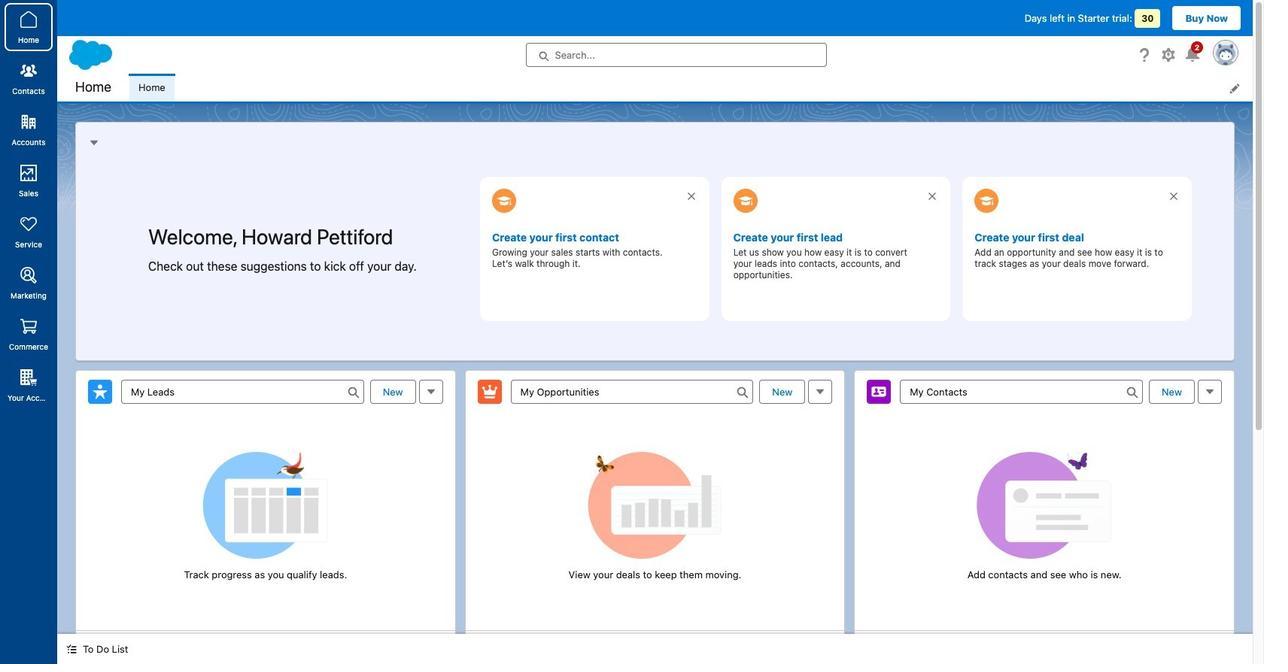 Task type: locate. For each thing, give the bounding box(es) containing it.
text default image
[[66, 645, 77, 655]]

list
[[129, 74, 1253, 102]]



Task type: vqa. For each thing, say whether or not it's contained in the screenshot.
Actions IMAGE
no



Task type: describe. For each thing, give the bounding box(es) containing it.
Select an Option text field
[[121, 380, 364, 404]]

Select an Option text field
[[511, 380, 754, 404]]



